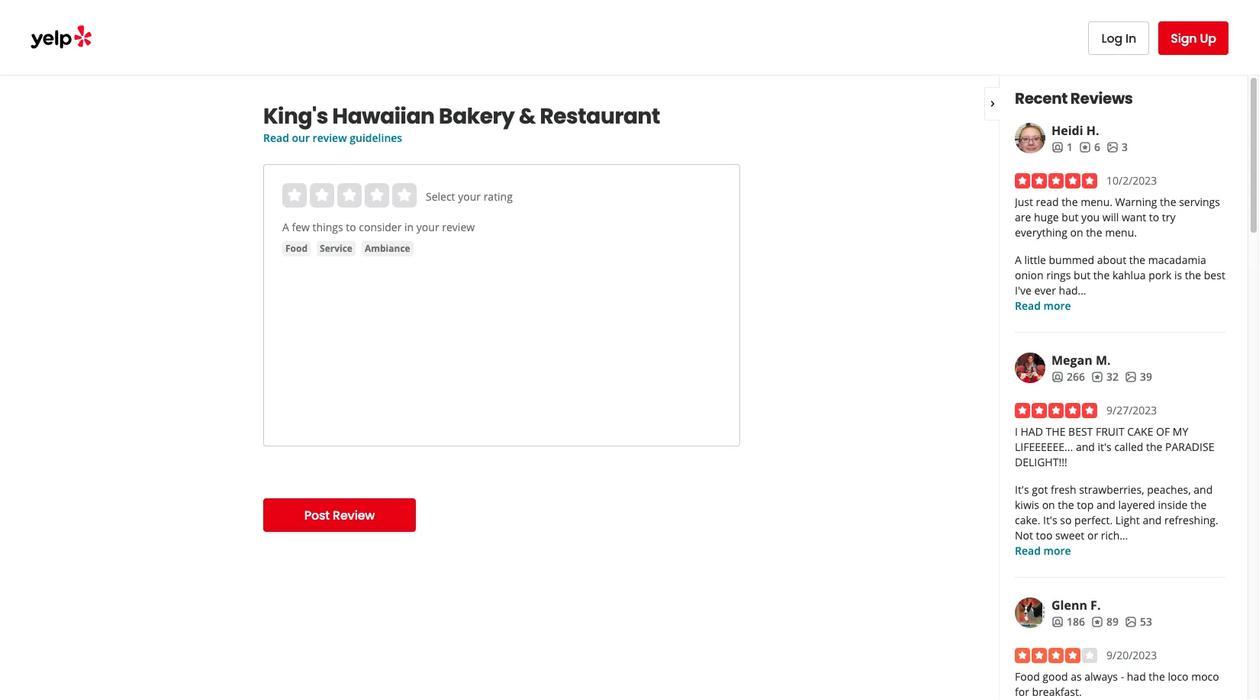 Task type: describe. For each thing, give the bounding box(es) containing it.
post
[[304, 507, 330, 524]]

186
[[1068, 615, 1086, 629]]

10/2/2023
[[1107, 173, 1158, 188]]

and down layered
[[1143, 513, 1162, 528]]

heidi
[[1052, 122, 1084, 139]]

the right is
[[1186, 268, 1202, 283]]

strawberries,
[[1080, 483, 1145, 497]]

1 horizontal spatial it's
[[1044, 513, 1058, 528]]

read for heidi h.
[[1016, 299, 1041, 313]]

photo of megan m. image
[[1016, 353, 1046, 383]]

fruit
[[1097, 425, 1125, 439]]

a for a few things to consider in your review
[[283, 220, 289, 234]]

1 vertical spatial menu.
[[1106, 225, 1138, 240]]

good
[[1043, 670, 1069, 684]]

megan m.
[[1052, 352, 1111, 369]]

h.
[[1087, 122, 1100, 139]]

is
[[1175, 268, 1183, 283]]

1
[[1068, 140, 1074, 154]]

always
[[1085, 670, 1119, 684]]

read more for megan m.
[[1016, 544, 1072, 558]]

pork
[[1149, 268, 1172, 283]]

i've
[[1016, 283, 1032, 298]]

reviews element for m.
[[1092, 370, 1119, 385]]

39
[[1141, 370, 1153, 384]]

9/27/2023
[[1107, 403, 1158, 418]]

things
[[313, 220, 343, 234]]

1 vertical spatial your
[[417, 220, 440, 234]]

6
[[1095, 140, 1101, 154]]

rating element
[[283, 183, 417, 208]]

food for food
[[286, 242, 308, 255]]

sign up
[[1172, 29, 1217, 47]]

our
[[292, 131, 310, 145]]

just
[[1016, 195, 1034, 209]]

the
[[1047, 425, 1066, 439]]

and up 'refreshing.'
[[1194, 483, 1214, 497]]

photos element for glenn f.
[[1126, 615, 1153, 630]]

little
[[1025, 253, 1047, 267]]

everything
[[1016, 225, 1068, 240]]

ambiance
[[365, 242, 411, 255]]

more for heidi h.
[[1044, 299, 1072, 313]]

0 vertical spatial it's
[[1016, 483, 1030, 497]]

megan
[[1052, 352, 1093, 369]]

3
[[1122, 140, 1129, 154]]

service
[[320, 242, 353, 255]]

review for hawaiian
[[313, 131, 347, 145]]

16 photos v2 image for glenn f.
[[1126, 616, 1138, 628]]

16 review v2 image for m.
[[1092, 371, 1104, 383]]

recent reviews
[[1016, 88, 1134, 109]]

delight!!!
[[1016, 455, 1068, 470]]

best
[[1069, 425, 1094, 439]]

read more for heidi h.
[[1016, 299, 1072, 313]]

too
[[1037, 528, 1053, 543]]

restaurant
[[540, 102, 661, 131]]

had
[[1021, 425, 1044, 439]]

a few things to consider in your review
[[283, 220, 475, 234]]

ever
[[1035, 283, 1057, 298]]

hawaiian
[[333, 102, 435, 131]]

32
[[1107, 370, 1119, 384]]

in
[[1126, 29, 1137, 47]]

it's
[[1098, 440, 1112, 454]]

heidi h.
[[1052, 122, 1100, 139]]

reviews element for h.
[[1080, 140, 1101, 155]]

fresh
[[1051, 483, 1077, 497]]

and inside i had the best fruit cake of my lifeeeeee... and it's called the paradise delight!!!
[[1077, 440, 1096, 454]]

as
[[1071, 670, 1083, 684]]

16 photos v2 image for heidi h.
[[1107, 141, 1119, 153]]

peaches,
[[1148, 483, 1192, 497]]

rings
[[1047, 268, 1072, 283]]

select
[[426, 189, 456, 204]]

food for food good as always - had the loco moco for breakfast.
[[1016, 670, 1041, 684]]

read for megan m.
[[1016, 544, 1041, 558]]

you
[[1082, 210, 1101, 224]]

perfect.
[[1075, 513, 1113, 528]]

glenn f.
[[1052, 597, 1101, 614]]

in
[[405, 220, 414, 234]]

log in button
[[1089, 21, 1150, 55]]

are
[[1016, 210, 1032, 224]]

16 review v2 image
[[1080, 141, 1092, 153]]

inside
[[1159, 498, 1188, 512]]

select your rating
[[426, 189, 513, 204]]

the up 'refreshing.'
[[1191, 498, 1208, 512]]

read more button for megan m.
[[1016, 544, 1072, 559]]

kahlua
[[1113, 268, 1147, 283]]

kiwis
[[1016, 498, 1040, 512]]

friends element for heidi h.
[[1052, 140, 1074, 155]]

will
[[1103, 210, 1120, 224]]

want
[[1122, 210, 1147, 224]]

loco
[[1169, 670, 1189, 684]]

onion
[[1016, 268, 1044, 283]]

up
[[1201, 29, 1217, 47]]

the up kahlua
[[1130, 253, 1146, 267]]



Task type: vqa. For each thing, say whether or not it's contained in the screenshot.
View
no



Task type: locate. For each thing, give the bounding box(es) containing it.
sign up button
[[1159, 21, 1229, 55]]

friends element
[[1052, 140, 1074, 155], [1052, 370, 1086, 385], [1052, 615, 1086, 630]]

a inside the a little bummed about the macadamia onion rings but the kahlua pork is the best i've ever had…
[[1016, 253, 1022, 267]]

3 friends element from the top
[[1052, 615, 1086, 630]]

about
[[1098, 253, 1127, 267]]

1 vertical spatial 16 photos v2 image
[[1126, 371, 1138, 383]]

16 review v2 image for f.
[[1092, 616, 1104, 628]]

1 friends element from the top
[[1052, 140, 1074, 155]]

refreshing.
[[1165, 513, 1219, 528]]

reviews element down h. on the top of the page
[[1080, 140, 1101, 155]]

the up so
[[1059, 498, 1075, 512]]

16 photos v2 image
[[1107, 141, 1119, 153], [1126, 371, 1138, 383], [1126, 616, 1138, 628]]

reviews element for f.
[[1092, 615, 1119, 630]]

5 star rating image up read
[[1016, 173, 1098, 189]]

read down i've
[[1016, 299, 1041, 313]]

reviews element down m.
[[1092, 370, 1119, 385]]

1 vertical spatial photos element
[[1126, 370, 1153, 385]]

1 vertical spatial on
[[1043, 498, 1056, 512]]

on down you
[[1071, 225, 1084, 240]]

but left you
[[1062, 210, 1079, 224]]

review down the select your rating at the left top
[[442, 220, 475, 234]]

to left the try
[[1150, 210, 1160, 224]]

lifeeeeee...
[[1016, 440, 1074, 454]]

try
[[1163, 210, 1176, 224]]

0 vertical spatial 16 review v2 image
[[1092, 371, 1104, 383]]

reviews element down f.
[[1092, 615, 1119, 630]]

1 16 review v2 image from the top
[[1092, 371, 1104, 383]]

16 photos v2 image left '39'
[[1126, 371, 1138, 383]]

1 vertical spatial read more
[[1016, 544, 1072, 558]]

review right our
[[313, 131, 347, 145]]

2 vertical spatial friends element
[[1052, 615, 1086, 630]]

had
[[1128, 670, 1147, 684]]

16 review v2 image
[[1092, 371, 1104, 383], [1092, 616, 1104, 628]]

photo of glenn f. image
[[1016, 598, 1046, 628]]

photos element containing 53
[[1126, 615, 1153, 630]]

moco
[[1192, 670, 1220, 684]]

1 5 star rating image from the top
[[1016, 173, 1098, 189]]

food inside food good as always - had the loco moco for breakfast.
[[1016, 670, 1041, 684]]

friends element containing 1
[[1052, 140, 1074, 155]]

on down got
[[1043, 498, 1056, 512]]

photos element right 6
[[1107, 140, 1129, 155]]

1 vertical spatial but
[[1074, 268, 1091, 283]]

menu. up you
[[1081, 195, 1113, 209]]

your
[[458, 189, 481, 204], [417, 220, 440, 234]]

89
[[1107, 615, 1119, 629]]

1 vertical spatial a
[[1016, 253, 1022, 267]]

food
[[286, 242, 308, 255], [1016, 670, 1041, 684]]

close sidebar icon image
[[987, 97, 1000, 110], [987, 97, 1000, 110]]

my
[[1174, 425, 1189, 439]]

read down not
[[1016, 544, 1041, 558]]

on inside it's got fresh strawberries, peaches, and kiwis on the top and layered inside the cake. it's so perfect. light and refreshing. not too sweet or rich…
[[1043, 498, 1056, 512]]

the inside i had the best fruit cake of my lifeeeeee... and it's called the paradise delight!!!
[[1147, 440, 1163, 454]]

on
[[1071, 225, 1084, 240], [1043, 498, 1056, 512]]

2 vertical spatial photos element
[[1126, 615, 1153, 630]]

reviews element
[[1080, 140, 1101, 155], [1092, 370, 1119, 385], [1092, 615, 1119, 630]]

the inside food good as always - had the loco moco for breakfast.
[[1149, 670, 1166, 684]]

0 vertical spatial your
[[458, 189, 481, 204]]

2 read more button from the top
[[1016, 544, 1072, 559]]

0 horizontal spatial food
[[286, 242, 308, 255]]

0 vertical spatial 5 star rating image
[[1016, 173, 1098, 189]]

16 review v2 image left 89
[[1092, 616, 1104, 628]]

16 friends v2 image for heidi h.
[[1052, 141, 1064, 153]]

had…
[[1060, 283, 1087, 298]]

1 vertical spatial 16 friends v2 image
[[1052, 616, 1064, 628]]

reviews element containing 6
[[1080, 140, 1101, 155]]

1 vertical spatial 16 review v2 image
[[1092, 616, 1104, 628]]

16 friends v2 image left 1
[[1052, 141, 1064, 153]]

0 horizontal spatial a
[[283, 220, 289, 234]]

but
[[1062, 210, 1079, 224], [1074, 268, 1091, 283]]

5 star rating image
[[1016, 173, 1098, 189], [1016, 403, 1098, 418]]

light
[[1116, 513, 1141, 528]]

9/20/2023
[[1107, 648, 1158, 663]]

bummed
[[1050, 253, 1095, 267]]

log
[[1102, 29, 1123, 47]]

0 vertical spatial photos element
[[1107, 140, 1129, 155]]

1 horizontal spatial food
[[1016, 670, 1041, 684]]

1 vertical spatial it's
[[1044, 513, 1058, 528]]

1 vertical spatial food
[[1016, 670, 1041, 684]]

warning
[[1116, 195, 1158, 209]]

0 horizontal spatial your
[[417, 220, 440, 234]]

your right in
[[417, 220, 440, 234]]

16 photos v2 image left 53
[[1126, 616, 1138, 628]]

friends element for glenn f.
[[1052, 615, 1086, 630]]

read
[[263, 131, 289, 145], [1016, 299, 1041, 313], [1016, 544, 1041, 558]]

0 vertical spatial on
[[1071, 225, 1084, 240]]

sign
[[1172, 29, 1198, 47]]

paradise
[[1166, 440, 1215, 454]]

review for few
[[442, 220, 475, 234]]

1 horizontal spatial on
[[1071, 225, 1084, 240]]

read inside king's hawaiian bakery & restaurant read our review guidelines
[[263, 131, 289, 145]]

1 vertical spatial 5 star rating image
[[1016, 403, 1098, 418]]

food up for
[[1016, 670, 1041, 684]]

more down the 'sweet'
[[1044, 544, 1072, 558]]

read more button down ever
[[1016, 299, 1072, 314]]

1 horizontal spatial review
[[442, 220, 475, 234]]

bakery
[[439, 102, 515, 131]]

4 star rating image
[[1016, 648, 1098, 664]]

5 star rating image up the on the bottom of the page
[[1016, 403, 1098, 418]]

friends element down 'megan'
[[1052, 370, 1086, 385]]

1 read more button from the top
[[1016, 299, 1072, 314]]

post review button
[[263, 499, 416, 532]]

1 vertical spatial more
[[1044, 544, 1072, 558]]

16 photos v2 image for megan m.
[[1126, 371, 1138, 383]]

of
[[1157, 425, 1171, 439]]

huge
[[1035, 210, 1060, 224]]

cake.
[[1016, 513, 1041, 528]]

a left few
[[283, 220, 289, 234]]

it's left so
[[1044, 513, 1058, 528]]

0 horizontal spatial review
[[313, 131, 347, 145]]

1 more from the top
[[1044, 299, 1072, 313]]

the down about
[[1094, 268, 1110, 283]]

called
[[1115, 440, 1144, 454]]

read more down too
[[1016, 544, 1072, 558]]

1 horizontal spatial to
[[1150, 210, 1160, 224]]

a for a little bummed about the macadamia onion rings but the kahlua pork is the best i've ever had…
[[1016, 253, 1022, 267]]

read more button down too
[[1016, 544, 1072, 559]]

2 more from the top
[[1044, 544, 1072, 558]]

review
[[313, 131, 347, 145], [442, 220, 475, 234]]

sweet
[[1056, 528, 1085, 543]]

2 5 star rating image from the top
[[1016, 403, 1098, 418]]

16 review v2 image left 32
[[1092, 371, 1104, 383]]

the down you
[[1087, 225, 1103, 240]]

or
[[1088, 528, 1099, 543]]

0 vertical spatial 16 photos v2 image
[[1107, 141, 1119, 153]]

menu. down will
[[1106, 225, 1138, 240]]

log in
[[1102, 29, 1137, 47]]

but up had…
[[1074, 268, 1091, 283]]

guidelines
[[350, 131, 403, 145]]

the right had
[[1149, 670, 1166, 684]]

read left our
[[263, 131, 289, 145]]

friends element down heidi
[[1052, 140, 1074, 155]]

friends element containing 266
[[1052, 370, 1086, 385]]

1 vertical spatial reviews element
[[1092, 370, 1119, 385]]

got
[[1033, 483, 1049, 497]]

16 friends v2 image left 186
[[1052, 616, 1064, 628]]

friends element containing 186
[[1052, 615, 1086, 630]]

0 horizontal spatial on
[[1043, 498, 1056, 512]]

1 vertical spatial read
[[1016, 299, 1041, 313]]

2 vertical spatial reviews element
[[1092, 615, 1119, 630]]

0 vertical spatial but
[[1062, 210, 1079, 224]]

0 vertical spatial review
[[313, 131, 347, 145]]

king's
[[263, 102, 328, 131]]

post review
[[304, 507, 375, 524]]

0 vertical spatial friends element
[[1052, 140, 1074, 155]]

&
[[519, 102, 536, 131]]

photos element for megan m.
[[1126, 370, 1153, 385]]

photos element containing 39
[[1126, 370, 1153, 385]]

0 vertical spatial read more
[[1016, 299, 1072, 313]]

the up the try
[[1161, 195, 1177, 209]]

2 friends element from the top
[[1052, 370, 1086, 385]]

2 16 review v2 image from the top
[[1092, 616, 1104, 628]]

1 16 friends v2 image from the top
[[1052, 141, 1064, 153]]

2 vertical spatial read
[[1016, 544, 1041, 558]]

it's got fresh strawberries, peaches, and kiwis on the top and layered inside the cake. it's so perfect. light and refreshing. not too sweet or rich…
[[1016, 483, 1219, 543]]

few
[[292, 220, 310, 234]]

0 vertical spatial food
[[286, 242, 308, 255]]

it's
[[1016, 483, 1030, 497], [1044, 513, 1058, 528]]

recent
[[1016, 88, 1068, 109]]

rich…
[[1102, 528, 1129, 543]]

photo of heidi h. image
[[1016, 123, 1046, 153]]

but inside the a little bummed about the macadamia onion rings but the kahlua pork is the best i've ever had…
[[1074, 268, 1091, 283]]

rating
[[484, 189, 513, 204]]

16 friends v2 image
[[1052, 371, 1064, 383]]

read
[[1037, 195, 1060, 209]]

1 vertical spatial read more button
[[1016, 544, 1072, 559]]

2 vertical spatial 16 photos v2 image
[[1126, 616, 1138, 628]]

glenn
[[1052, 597, 1088, 614]]

1 vertical spatial review
[[442, 220, 475, 234]]

None radio
[[283, 183, 307, 208], [310, 183, 334, 208], [338, 183, 362, 208], [365, 183, 389, 208], [392, 183, 417, 208], [283, 183, 307, 208], [310, 183, 334, 208], [338, 183, 362, 208], [365, 183, 389, 208], [392, 183, 417, 208]]

breakfast.
[[1033, 685, 1083, 699]]

food good as always - had the loco moco for breakfast.
[[1016, 670, 1220, 699]]

photos element containing 3
[[1107, 140, 1129, 155]]

more for megan m.
[[1044, 544, 1072, 558]]

0 vertical spatial reviews element
[[1080, 140, 1101, 155]]

to right things
[[346, 220, 356, 234]]

reviews element containing 89
[[1092, 615, 1119, 630]]

reviews element containing 32
[[1092, 370, 1119, 385]]

2 16 friends v2 image from the top
[[1052, 616, 1064, 628]]

1 read more from the top
[[1016, 299, 1072, 313]]

on inside just read the menu. warning the servings are huge but you will want to try everything on the menu.
[[1071, 225, 1084, 240]]

16 friends v2 image for glenn f.
[[1052, 616, 1064, 628]]

0 horizontal spatial it's
[[1016, 483, 1030, 497]]

reviews
[[1071, 88, 1134, 109]]

king's hawaiian bakery & restaurant read our review guidelines
[[263, 102, 661, 145]]

5 star rating image for heidi h.
[[1016, 173, 1098, 189]]

to inside just read the menu. warning the servings are huge but you will want to try everything on the menu.
[[1150, 210, 1160, 224]]

macadamia
[[1149, 253, 1207, 267]]

f.
[[1091, 597, 1101, 614]]

0 vertical spatial 16 friends v2 image
[[1052, 141, 1064, 153]]

king's hawaiian bakery & restaurant link
[[263, 102, 741, 131]]

layered
[[1119, 498, 1156, 512]]

photos element right 89
[[1126, 615, 1153, 630]]

a
[[283, 220, 289, 234], [1016, 253, 1022, 267]]

0 horizontal spatial to
[[346, 220, 356, 234]]

food down few
[[286, 242, 308, 255]]

review
[[333, 507, 375, 524]]

cake
[[1128, 425, 1154, 439]]

review inside king's hawaiian bakery & restaurant read our review guidelines
[[313, 131, 347, 145]]

0 vertical spatial menu.
[[1081, 195, 1113, 209]]

friends element for megan m.
[[1052, 370, 1086, 385]]

read more button for heidi h.
[[1016, 299, 1072, 314]]

read more down ever
[[1016, 299, 1072, 313]]

1 horizontal spatial your
[[458, 189, 481, 204]]

it's up kiwis
[[1016, 483, 1030, 497]]

photos element right 32
[[1126, 370, 1153, 385]]

friends element down glenn
[[1052, 615, 1086, 630]]

5 star rating image for megan m.
[[1016, 403, 1098, 418]]

and
[[1077, 440, 1096, 454], [1194, 483, 1214, 497], [1097, 498, 1116, 512], [1143, 513, 1162, 528]]

a little bummed about the macadamia onion rings but the kahlua pork is the best i've ever had…
[[1016, 253, 1226, 298]]

0 vertical spatial more
[[1044, 299, 1072, 313]]

1 vertical spatial friends element
[[1052, 370, 1086, 385]]

266
[[1068, 370, 1086, 384]]

a left little
[[1016, 253, 1022, 267]]

the right read
[[1062, 195, 1079, 209]]

more down ever
[[1044, 299, 1072, 313]]

53
[[1141, 615, 1153, 629]]

-
[[1121, 670, 1125, 684]]

and down strawberries,
[[1097, 498, 1116, 512]]

for
[[1016, 685, 1030, 699]]

but inside just read the menu. warning the servings are huge but you will want to try everything on the menu.
[[1062, 210, 1079, 224]]

top
[[1078, 498, 1094, 512]]

2 read more from the top
[[1016, 544, 1072, 558]]

photos element
[[1107, 140, 1129, 155], [1126, 370, 1153, 385], [1126, 615, 1153, 630]]

read more button
[[1016, 299, 1072, 314], [1016, 544, 1072, 559]]

the down of
[[1147, 440, 1163, 454]]

your left rating
[[458, 189, 481, 204]]

photos element for heidi h.
[[1107, 140, 1129, 155]]

16 photos v2 image left 3
[[1107, 141, 1119, 153]]

0 vertical spatial read
[[263, 131, 289, 145]]

and down best
[[1077, 440, 1096, 454]]

0 vertical spatial read more button
[[1016, 299, 1072, 314]]

1 horizontal spatial a
[[1016, 253, 1022, 267]]

0 vertical spatial a
[[283, 220, 289, 234]]

16 friends v2 image
[[1052, 141, 1064, 153], [1052, 616, 1064, 628]]

servings
[[1180, 195, 1221, 209]]



